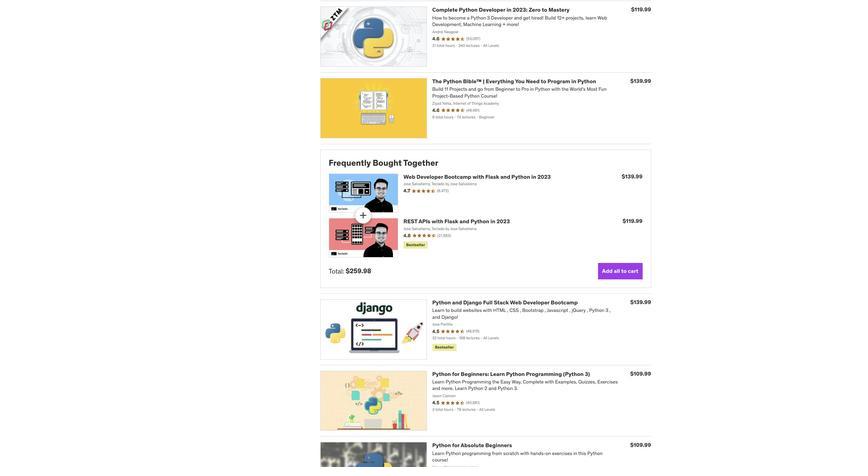 Task type: describe. For each thing, give the bounding box(es) containing it.
add
[[602, 268, 613, 275]]

$139.99 for the python bible™ | everything you need to program in python
[[630, 78, 651, 84]]

everything
[[486, 78, 514, 85]]

$109.99 for python for absolute beginners
[[630, 442, 651, 449]]

4.7
[[404, 188, 410, 194]]

python for absolute beginners link
[[432, 443, 512, 449]]

beginners
[[485, 443, 512, 449]]

1 vertical spatial to
[[541, 78, 546, 85]]

jose up '4.6'
[[404, 227, 411, 231]]

zero
[[529, 6, 541, 13]]

1 vertical spatial $139.99
[[622, 173, 643, 180]]

learn
[[490, 371, 505, 378]]

and inside rest apis with flask and python in 2023 jose salvatierra, teclado by jose salvatierra
[[460, 218, 469, 225]]

bible™
[[463, 78, 482, 85]]

and inside web developer bootcamp with flask and python in 2023 jose salvatierra, teclado by jose salvatierra
[[500, 173, 510, 180]]

salvatierra, inside web developer bootcamp with flask and python in 2023 jose salvatierra, teclado by jose salvatierra
[[412, 182, 431, 187]]

|
[[483, 78, 485, 85]]

(6,472)
[[437, 189, 449, 193]]

(python
[[563, 371, 584, 378]]

2 horizontal spatial developer
[[523, 299, 550, 306]]

web developer bootcamp with flask and python in 2023 jose salvatierra, teclado by jose salvatierra
[[404, 173, 551, 187]]

flask inside rest apis with flask and python in 2023 jose salvatierra, teclado by jose salvatierra
[[445, 218, 458, 225]]

2023:
[[513, 6, 528, 13]]

together
[[403, 158, 438, 168]]

full
[[483, 299, 493, 306]]

$109.99 for python for beginners: learn python programming (python 3)
[[630, 371, 651, 378]]

rest
[[404, 218, 417, 225]]

bought
[[373, 158, 402, 168]]

you
[[515, 78, 525, 85]]

salvatierra inside web developer bootcamp with flask and python in 2023 jose salvatierra, teclado by jose salvatierra
[[459, 182, 477, 187]]

(21,583)
[[438, 233, 451, 238]]

add all to cart
[[602, 268, 638, 275]]

to inside button
[[621, 268, 627, 275]]

python and django full stack web developer bootcamp
[[432, 299, 578, 306]]

teclado inside web developer bootcamp with flask and python in 2023 jose salvatierra, teclado by jose salvatierra
[[432, 182, 445, 187]]

apis
[[419, 218, 431, 225]]

python for absolute beginners
[[432, 443, 512, 449]]

salvatierra inside rest apis with flask and python in 2023 jose salvatierra, teclado by jose salvatierra
[[459, 227, 477, 231]]

web developer bootcamp with flask and python in 2023 link
[[404, 173, 551, 180]]

jose up 4.7
[[404, 182, 411, 187]]

all
[[614, 268, 620, 275]]

complete python developer in 2023: zero to mastery
[[432, 6, 570, 13]]

frequently
[[329, 158, 371, 168]]

rest apis with flask and python in 2023 link
[[404, 218, 510, 225]]

the
[[432, 78, 442, 85]]

1 horizontal spatial developer
[[479, 6, 505, 13]]

add all to cart button
[[598, 263, 643, 280]]

programming
[[526, 371, 562, 378]]

6472 reviews element
[[437, 189, 449, 194]]



Task type: locate. For each thing, give the bounding box(es) containing it.
1 $109.99 from the top
[[630, 371, 651, 378]]

python for beginners: learn python programming (python 3) link
[[432, 371, 590, 378]]

in inside web developer bootcamp with flask and python in 2023 jose salvatierra, teclado by jose salvatierra
[[531, 173, 536, 180]]

in
[[507, 6, 512, 13], [571, 78, 576, 85], [531, 173, 536, 180], [491, 218, 495, 225]]

teclado
[[432, 182, 445, 187], [432, 227, 445, 231]]

bootcamp
[[444, 173, 471, 180], [551, 299, 578, 306]]

2 vertical spatial $139.99
[[630, 299, 651, 306]]

stack
[[494, 299, 509, 306]]

0 vertical spatial web
[[404, 173, 415, 180]]

need
[[526, 78, 540, 85]]

0 horizontal spatial developer
[[417, 173, 443, 180]]

mastery
[[549, 6, 570, 13]]

developer inside web developer bootcamp with flask and python in 2023 jose salvatierra, teclado by jose salvatierra
[[417, 173, 443, 180]]

program
[[548, 78, 570, 85]]

0 vertical spatial salvatierra
[[459, 182, 477, 187]]

for left beginners:
[[452, 371, 460, 378]]

web inside web developer bootcamp with flask and python in 2023 jose salvatierra, teclado by jose salvatierra
[[404, 173, 415, 180]]

1 vertical spatial flask
[[445, 218, 458, 225]]

$259.98
[[346, 267, 371, 276]]

for for beginners:
[[452, 371, 460, 378]]

cart
[[628, 268, 638, 275]]

web up 4.7
[[404, 173, 415, 180]]

$119.99
[[631, 6, 651, 13], [623, 218, 643, 225]]

21583 reviews element
[[438, 233, 451, 239]]

complete
[[432, 6, 458, 13]]

0 vertical spatial 2023
[[537, 173, 551, 180]]

0 vertical spatial developer
[[479, 6, 505, 13]]

salvatierra,
[[412, 182, 431, 187], [412, 227, 431, 231]]

0 vertical spatial to
[[542, 6, 547, 13]]

1 horizontal spatial with
[[473, 173, 484, 180]]

developer
[[479, 6, 505, 13], [417, 173, 443, 180], [523, 299, 550, 306]]

flask
[[485, 173, 499, 180], [445, 218, 458, 225]]

0 horizontal spatial with
[[432, 218, 443, 225]]

with inside web developer bootcamp with flask and python in 2023 jose salvatierra, teclado by jose salvatierra
[[473, 173, 484, 180]]

$109.99
[[630, 371, 651, 378], [630, 442, 651, 449]]

2 vertical spatial to
[[621, 268, 627, 275]]

by up (6,472)
[[445, 182, 449, 187]]

the python bible™ | everything you need to program in python
[[432, 78, 596, 85]]

to right zero
[[542, 6, 547, 13]]

0 vertical spatial salvatierra,
[[412, 182, 431, 187]]

jose down web developer bootcamp with flask and python in 2023 link
[[450, 182, 458, 187]]

2023 inside rest apis with flask and python in 2023 jose salvatierra, teclado by jose salvatierra
[[497, 218, 510, 225]]

flask inside web developer bootcamp with flask and python in 2023 jose salvatierra, teclado by jose salvatierra
[[485, 173, 499, 180]]

python and django full stack web developer bootcamp link
[[432, 299, 578, 306]]

2 vertical spatial developer
[[523, 299, 550, 306]]

1 vertical spatial with
[[432, 218, 443, 225]]

teclado up (21,583)
[[432, 227, 445, 231]]

1 vertical spatial for
[[452, 443, 460, 449]]

1 teclado from the top
[[432, 182, 445, 187]]

to right need
[[541, 78, 546, 85]]

web
[[404, 173, 415, 180], [510, 299, 522, 306]]

by
[[445, 182, 449, 187], [445, 227, 449, 231]]

2 salvatierra from the top
[[459, 227, 477, 231]]

1 vertical spatial salvatierra,
[[412, 227, 431, 231]]

1 horizontal spatial 2023
[[537, 173, 551, 180]]

1 horizontal spatial web
[[510, 299, 522, 306]]

to right all on the right bottom
[[621, 268, 627, 275]]

1 salvatierra, from the top
[[412, 182, 431, 187]]

1 vertical spatial bootcamp
[[551, 299, 578, 306]]

python inside rest apis with flask and python in 2023 jose salvatierra, teclado by jose salvatierra
[[471, 218, 489, 225]]

to
[[542, 6, 547, 13], [541, 78, 546, 85], [621, 268, 627, 275]]

with inside rest apis with flask and python in 2023 jose salvatierra, teclado by jose salvatierra
[[432, 218, 443, 225]]

$139.99
[[630, 78, 651, 84], [622, 173, 643, 180], [630, 299, 651, 306]]

2 teclado from the top
[[432, 227, 445, 231]]

complete python developer in 2023: zero to mastery link
[[432, 6, 570, 13]]

total: $259.98
[[329, 267, 371, 276]]

1 horizontal spatial bootcamp
[[551, 299, 578, 306]]

0 vertical spatial and
[[500, 173, 510, 180]]

and
[[500, 173, 510, 180], [460, 218, 469, 225], [452, 299, 462, 306]]

2 vertical spatial and
[[452, 299, 462, 306]]

rest apis with flask and python in 2023 jose salvatierra, teclado by jose salvatierra
[[404, 218, 510, 231]]

total:
[[329, 267, 344, 276]]

1 for from the top
[[452, 371, 460, 378]]

0 vertical spatial $119.99
[[631, 6, 651, 13]]

4.6
[[404, 233, 411, 239]]

for
[[452, 371, 460, 378], [452, 443, 460, 449]]

salvatierra
[[459, 182, 477, 187], [459, 227, 477, 231]]

frequently bought together
[[329, 158, 438, 168]]

1 vertical spatial teclado
[[432, 227, 445, 231]]

3)
[[585, 371, 590, 378]]

1 salvatierra from the top
[[459, 182, 477, 187]]

2 salvatierra, from the top
[[412, 227, 431, 231]]

teclado up (6,472)
[[432, 182, 445, 187]]

with
[[473, 173, 484, 180], [432, 218, 443, 225]]

the python bible™ | everything you need to program in python link
[[432, 78, 596, 85]]

0 horizontal spatial flask
[[445, 218, 458, 225]]

beginners:
[[461, 371, 489, 378]]

0 horizontal spatial web
[[404, 173, 415, 180]]

salvatierra down web developer bootcamp with flask and python in 2023 link
[[459, 182, 477, 187]]

salvatierra down rest apis with flask and python in 2023 link
[[459, 227, 477, 231]]

2 by from the top
[[445, 227, 449, 231]]

django
[[463, 299, 482, 306]]

python for beginners: learn python programming (python 3)
[[432, 371, 590, 378]]

salvatierra, down together
[[412, 182, 431, 187]]

2023
[[537, 173, 551, 180], [497, 218, 510, 225]]

2 for from the top
[[452, 443, 460, 449]]

0 vertical spatial bootcamp
[[444, 173, 471, 180]]

$139.99 for python and django full stack web developer bootcamp
[[630, 299, 651, 306]]

1 horizontal spatial flask
[[485, 173, 499, 180]]

0 vertical spatial teclado
[[432, 182, 445, 187]]

for for absolute
[[452, 443, 460, 449]]

absolute
[[461, 443, 484, 449]]

by inside rest apis with flask and python in 2023 jose salvatierra, teclado by jose salvatierra
[[445, 227, 449, 231]]

jose
[[404, 182, 411, 187], [450, 182, 458, 187], [404, 227, 411, 231], [450, 227, 458, 231]]

for left absolute
[[452, 443, 460, 449]]

salvatierra, inside rest apis with flask and python in 2023 jose salvatierra, teclado by jose salvatierra
[[412, 227, 431, 231]]

teclado inside rest apis with flask and python in 2023 jose salvatierra, teclado by jose salvatierra
[[432, 227, 445, 231]]

web right stack
[[510, 299, 522, 306]]

0 horizontal spatial 2023
[[497, 218, 510, 225]]

1 vertical spatial and
[[460, 218, 469, 225]]

1 vertical spatial $109.99
[[630, 442, 651, 449]]

0 vertical spatial $109.99
[[630, 371, 651, 378]]

0 vertical spatial with
[[473, 173, 484, 180]]

1 vertical spatial developer
[[417, 173, 443, 180]]

0 vertical spatial by
[[445, 182, 449, 187]]

jose down rest apis with flask and python in 2023 link
[[450, 227, 458, 231]]

python
[[459, 6, 478, 13], [443, 78, 462, 85], [578, 78, 596, 85], [512, 173, 530, 180], [471, 218, 489, 225], [432, 299, 451, 306], [432, 371, 451, 378], [506, 371, 525, 378], [432, 443, 451, 449]]

0 vertical spatial flask
[[485, 173, 499, 180]]

0 vertical spatial for
[[452, 371, 460, 378]]

1 by from the top
[[445, 182, 449, 187]]

by up (21,583)
[[445, 227, 449, 231]]

0 horizontal spatial bootcamp
[[444, 173, 471, 180]]

1 vertical spatial salvatierra
[[459, 227, 477, 231]]

python inside web developer bootcamp with flask and python in 2023 jose salvatierra, teclado by jose salvatierra
[[512, 173, 530, 180]]

1 vertical spatial by
[[445, 227, 449, 231]]

1 vertical spatial web
[[510, 299, 522, 306]]

bootcamp inside web developer bootcamp with flask and python in 2023 jose salvatierra, teclado by jose salvatierra
[[444, 173, 471, 180]]

salvatierra, down apis on the top
[[412, 227, 431, 231]]

2023 inside web developer bootcamp with flask and python in 2023 jose salvatierra, teclado by jose salvatierra
[[537, 173, 551, 180]]

1 vertical spatial $119.99
[[623, 218, 643, 225]]

1 vertical spatial 2023
[[497, 218, 510, 225]]

by inside web developer bootcamp with flask and python in 2023 jose salvatierra, teclado by jose salvatierra
[[445, 182, 449, 187]]

bestseller
[[406, 243, 425, 248]]

0 vertical spatial $139.99
[[630, 78, 651, 84]]

2 $109.99 from the top
[[630, 442, 651, 449]]

in inside rest apis with flask and python in 2023 jose salvatierra, teclado by jose salvatierra
[[491, 218, 495, 225]]



Task type: vqa. For each thing, say whether or not it's contained in the screenshot.
The course helped me learn all the basics of python coding which will help me get started as a python programmer
no



